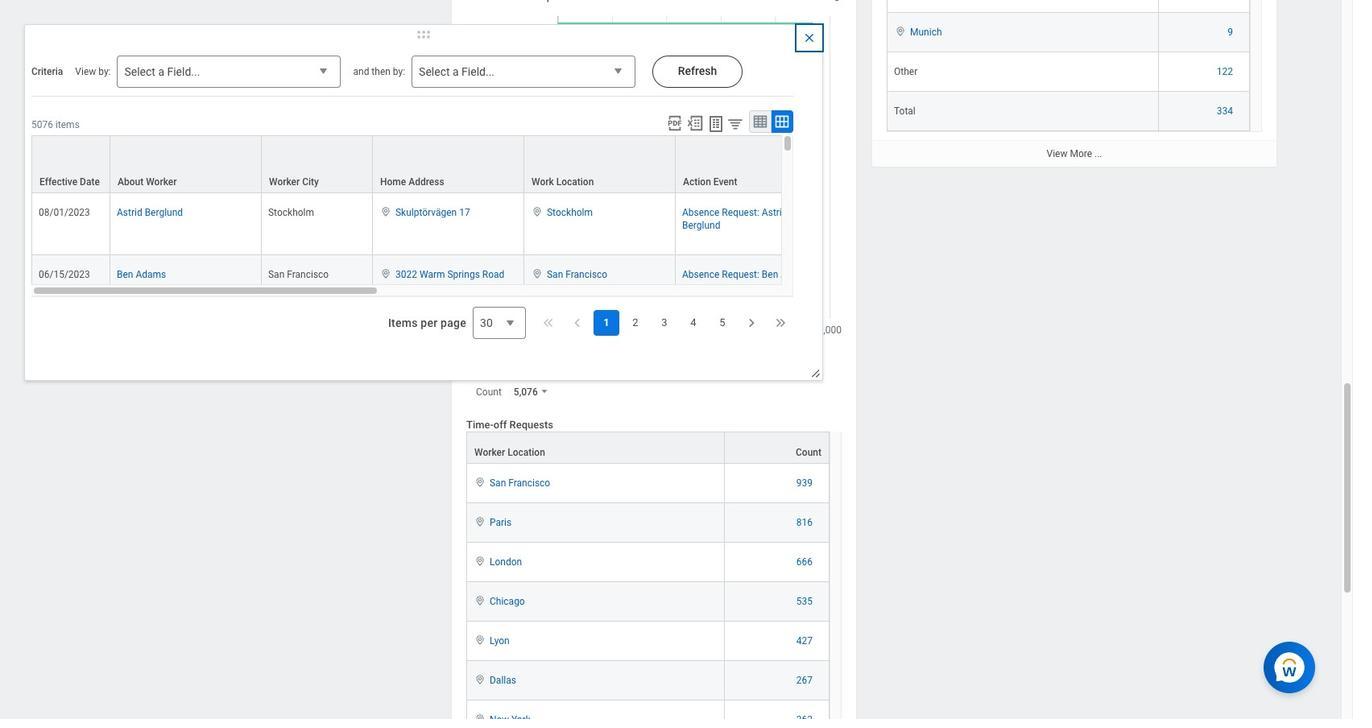 Task type: locate. For each thing, give the bounding box(es) containing it.
skulptörvägen 17
[[396, 207, 470, 218]]

home address column header
[[373, 135, 524, 194]]

1 stockholm from the left
[[268, 207, 314, 218]]

a
[[158, 65, 164, 78], [453, 65, 459, 78]]

paris
[[490, 517, 512, 529]]

1 by: from the left
[[98, 66, 111, 77]]

astrid
[[117, 207, 142, 218], [762, 207, 787, 218]]

2 field... from the left
[[462, 65, 495, 78]]

select right the view by:
[[124, 65, 155, 78]]

1 horizontal spatial adams
[[781, 269, 811, 281]]

1 horizontal spatial count
[[796, 447, 822, 459]]

location image down home
[[379, 206, 392, 218]]

a right the view by:
[[158, 65, 164, 78]]

stockholm down the worker city
[[268, 207, 314, 218]]

absence down action
[[682, 207, 720, 218]]

location image for skulptörvägen 17
[[379, 206, 392, 218]]

1 horizontal spatial ben
[[762, 269, 778, 281]]

0 horizontal spatial field...
[[167, 65, 200, 78]]

location image left lyon link
[[474, 635, 487, 646]]

a for select a field... popup button
[[158, 65, 164, 78]]

chevron 2x left small image
[[541, 315, 557, 331]]

4 button
[[681, 310, 706, 336]]

2 horizontal spatial francisco
[[566, 269, 608, 281]]

absence for absence request: ben adams
[[682, 269, 720, 281]]

view by:
[[75, 66, 111, 77]]

1 horizontal spatial a
[[453, 65, 459, 78]]

9 button
[[1228, 26, 1236, 39]]

1 request: from the top
[[722, 207, 760, 218]]

san francisco link up chevron left small image at top
[[547, 266, 608, 281]]

0 horizontal spatial stockholm
[[268, 207, 314, 218]]

stockholm down 'work location'
[[547, 207, 593, 218]]

535
[[797, 596, 813, 608]]

0 vertical spatial absence
[[682, 207, 720, 218]]

total element
[[894, 103, 916, 117]]

worker down the time-
[[474, 447, 505, 459]]

2 astrid from the left
[[762, 207, 787, 218]]

1 horizontal spatial by:
[[393, 66, 405, 77]]

location image for lyon
[[474, 635, 487, 646]]

select down move modal "icon"
[[419, 65, 450, 78]]

select a field... inside select a field... popup button
[[124, 65, 200, 78]]

worker right the about
[[146, 176, 177, 188]]

worker inside worker location popup button
[[474, 447, 505, 459]]

2 a from the left
[[453, 65, 459, 78]]

1 horizontal spatial astrid
[[762, 207, 787, 218]]

skulptörvägen 17 link
[[396, 204, 470, 218]]

view inside compensation changes element
[[1047, 149, 1068, 160]]

ben right 06/15/2023
[[117, 269, 133, 281]]

1 vertical spatial count
[[796, 447, 822, 459]]

select a field... down move modal "icon"
[[419, 65, 495, 78]]

location image for paris
[[474, 517, 487, 528]]

time-
[[466, 419, 494, 431]]

1 vertical spatial request:
[[722, 269, 760, 281]]

select a field... button
[[412, 56, 636, 89]]

location inside column header
[[556, 176, 594, 188]]

2 by: from the left
[[393, 66, 405, 77]]

berglund down action
[[682, 220, 721, 231]]

0 horizontal spatial worker
[[146, 176, 177, 188]]

location image down work
[[531, 206, 544, 218]]

2 select a field... from the left
[[419, 65, 495, 78]]

view more ...
[[1047, 149, 1102, 160]]

about worker button
[[110, 136, 261, 193]]

1 horizontal spatial select
[[419, 65, 450, 78]]

...
[[1095, 149, 1102, 160]]

select to filter grid data image
[[727, 115, 744, 132]]

0 horizontal spatial select
[[124, 65, 155, 78]]

0 vertical spatial view
[[75, 66, 96, 77]]

939 button
[[797, 477, 815, 490]]

count button
[[725, 433, 829, 463]]

0 vertical spatial location
[[556, 176, 594, 188]]

1 a from the left
[[158, 65, 164, 78]]

location up "stockholm" link
[[556, 176, 594, 188]]

5,076 button
[[514, 386, 540, 399]]

worker left city
[[269, 176, 300, 188]]

chevron 2x right small image
[[773, 315, 789, 331]]

0 horizontal spatial adams
[[136, 269, 166, 281]]

by: right then
[[393, 66, 405, 77]]

3
[[662, 317, 668, 329]]

configure time-off requests image
[[828, 0, 846, 2]]

location
[[556, 176, 594, 188], [508, 447, 545, 459]]

field... for select a field... dropdown button
[[462, 65, 495, 78]]

location image left paris link
[[474, 517, 487, 528]]

requests
[[510, 419, 553, 431]]

adams
[[136, 269, 166, 281], [781, 269, 811, 281]]

1 absence from the top
[[682, 207, 720, 218]]

0 horizontal spatial ben
[[117, 269, 133, 281]]

location image
[[894, 26, 907, 37], [379, 268, 392, 280], [531, 268, 544, 280], [474, 556, 487, 567], [474, 675, 487, 686], [474, 714, 487, 719]]

select a field... right the view by:
[[124, 65, 200, 78]]

0 horizontal spatial astrid
[[117, 207, 142, 218]]

1 horizontal spatial stockholm
[[547, 207, 593, 218]]

2 stockholm from the left
[[547, 207, 593, 218]]

1 horizontal spatial view
[[1047, 149, 1068, 160]]

427 button
[[797, 635, 815, 648]]

count
[[476, 387, 502, 398], [796, 447, 822, 459]]

2 absence from the top
[[682, 269, 720, 281]]

0 horizontal spatial count
[[476, 387, 502, 398]]

2 request: from the top
[[722, 269, 760, 281]]

1 vertical spatial location
[[508, 447, 545, 459]]

request: up chevron right small icon at the right of page
[[722, 269, 760, 281]]

1 horizontal spatial francisco
[[508, 478, 550, 489]]

location image down the worker location
[[474, 477, 487, 488]]

0 vertical spatial request:
[[722, 207, 760, 218]]

select a field...
[[124, 65, 200, 78], [419, 65, 495, 78]]

request:
[[722, 207, 760, 218], [722, 269, 760, 281]]

1 horizontal spatial location
[[556, 176, 594, 188]]

267
[[797, 675, 813, 687]]

count up the time-
[[476, 387, 502, 398]]

toolbar
[[661, 110, 793, 135]]

effective date
[[39, 176, 100, 188]]

row containing dallas
[[466, 662, 830, 701]]

ben adams
[[117, 269, 166, 281]]

then
[[372, 66, 391, 77]]

1 horizontal spatial field...
[[462, 65, 495, 78]]

0 horizontal spatial select a field...
[[124, 65, 200, 78]]

1 vertical spatial view
[[1047, 149, 1068, 160]]

worker
[[146, 176, 177, 188], [269, 176, 300, 188], [474, 447, 505, 459]]

adams down the astrid berglund
[[136, 269, 166, 281]]

1 horizontal spatial worker
[[269, 176, 300, 188]]

expand table image
[[774, 114, 790, 130]]

request: inside absence request: astrid berglund
[[722, 207, 760, 218]]

1 horizontal spatial select a field...
[[419, 65, 495, 78]]

astrid down action event popup button
[[762, 207, 787, 218]]

view
[[75, 66, 96, 77], [1047, 149, 1068, 160]]

field... inside select a field... popup button
[[167, 65, 200, 78]]

row containing 08/01/2023
[[31, 193, 1353, 256]]

1 horizontal spatial san
[[490, 478, 506, 489]]

select a field... inside select a field... dropdown button
[[419, 65, 495, 78]]

view right criteria
[[75, 66, 96, 77]]

a for select a field... dropdown button
[[453, 65, 459, 78]]

1 select from the left
[[124, 65, 155, 78]]

939
[[797, 478, 813, 489]]

items
[[388, 317, 418, 330]]

row containing effective date
[[31, 135, 1353, 194]]

0 horizontal spatial view
[[75, 66, 96, 77]]

row
[[887, 0, 1250, 13], [887, 13, 1250, 53], [887, 53, 1250, 92], [887, 92, 1250, 132], [31, 135, 1353, 194], [31, 193, 1353, 256], [31, 256, 1353, 318], [466, 432, 830, 464], [466, 464, 830, 504], [466, 504, 830, 543], [466, 543, 830, 583], [466, 583, 830, 622], [466, 622, 830, 662], [466, 662, 830, 701], [466, 701, 830, 719]]

0 horizontal spatial by:
[[98, 66, 111, 77]]

a right then
[[453, 65, 459, 78]]

count up 939 button
[[796, 447, 822, 459]]

adams up chevron 2x right small image
[[781, 269, 811, 281]]

2 horizontal spatial san
[[547, 269, 563, 281]]

2 select from the left
[[419, 65, 450, 78]]

work location
[[532, 176, 594, 188]]

view left the more
[[1047, 149, 1068, 160]]

absence request: astrid berglund link
[[682, 204, 787, 231]]

location image for san francisco
[[531, 268, 544, 280]]

absence up 4
[[682, 269, 720, 281]]

berglund down about worker
[[145, 207, 183, 218]]

berglund
[[145, 207, 183, 218], [682, 220, 721, 231]]

san francisco link
[[547, 266, 608, 281], [490, 475, 550, 489]]

1 vertical spatial san francisco link
[[490, 475, 550, 489]]

absence inside absence request: astrid berglund
[[682, 207, 720, 218]]

view for view by:
[[75, 66, 96, 77]]

location image inside compensation changes element
[[894, 26, 907, 37]]

field... inside select a field... dropdown button
[[462, 65, 495, 78]]

ben
[[117, 269, 133, 281], [762, 269, 778, 281]]

3022
[[396, 269, 417, 281]]

0 horizontal spatial berglund
[[145, 207, 183, 218]]

a inside popup button
[[158, 65, 164, 78]]

by: right criteria
[[98, 66, 111, 77]]

0 horizontal spatial san
[[268, 269, 285, 281]]

chevron left small image
[[570, 315, 586, 331]]

5076
[[31, 119, 53, 130]]

munich link
[[910, 24, 942, 38]]

0 vertical spatial count
[[476, 387, 502, 398]]

location image left the chicago link
[[474, 596, 487, 607]]

cell
[[887, 0, 1159, 13], [1159, 0, 1250, 13]]

2 adams from the left
[[781, 269, 811, 281]]

3 button
[[652, 310, 677, 336]]

san francisco
[[268, 269, 329, 281], [547, 269, 608, 281], [490, 478, 550, 489]]

table image
[[752, 114, 768, 130]]

select
[[124, 65, 155, 78], [419, 65, 450, 78]]

home
[[380, 176, 406, 188]]

ben up chevron 2x right small image
[[762, 269, 778, 281]]

stockholm
[[268, 207, 314, 218], [547, 207, 593, 218]]

select for select a field... dropdown button
[[419, 65, 450, 78]]

1 vertical spatial absence
[[682, 269, 720, 281]]

list
[[594, 310, 735, 336]]

4
[[691, 317, 697, 329]]

06/15/2023
[[39, 269, 90, 281]]

0 vertical spatial san francisco link
[[547, 266, 608, 281]]

0 horizontal spatial a
[[158, 65, 164, 78]]

0 horizontal spatial location
[[508, 447, 545, 459]]

select a field... for select a field... popup button
[[124, 65, 200, 78]]

san for location image associated with san francisco
[[547, 269, 563, 281]]

1 astrid from the left
[[117, 207, 142, 218]]

row containing worker location
[[466, 432, 830, 464]]

san
[[268, 269, 285, 281], [547, 269, 563, 281], [490, 478, 506, 489]]

0 horizontal spatial francisco
[[287, 269, 329, 281]]

select inside select a field... dropdown button
[[419, 65, 450, 78]]

road
[[482, 269, 505, 281]]

dallas
[[490, 675, 516, 687]]

9
[[1228, 27, 1233, 38]]

total
[[894, 106, 916, 117]]

worker inside worker city popup button
[[269, 176, 300, 188]]

view printable version (pdf) image
[[666, 114, 684, 132]]

row containing lyon
[[466, 622, 830, 662]]

francisco
[[287, 269, 329, 281], [566, 269, 608, 281], [508, 478, 550, 489]]

location down requests
[[508, 447, 545, 459]]

about
[[118, 176, 144, 188]]

1 field... from the left
[[167, 65, 200, 78]]

816
[[797, 517, 813, 529]]

08/01/2023
[[39, 207, 90, 218]]

worker city column header
[[262, 135, 373, 194]]

request: down event
[[722, 207, 760, 218]]

and
[[353, 66, 369, 77]]

absence request: ben adams link
[[682, 266, 811, 281]]

astrid down the about
[[117, 207, 142, 218]]

lyon
[[490, 636, 510, 647]]

1 vertical spatial berglund
[[682, 220, 721, 231]]

row containing london
[[466, 543, 830, 583]]

0 vertical spatial berglund
[[145, 207, 183, 218]]

absence request: ben adams
[[682, 269, 811, 281]]

1 select a field... from the left
[[124, 65, 200, 78]]

2 horizontal spatial worker
[[474, 447, 505, 459]]

location image
[[379, 206, 392, 218], [531, 206, 544, 218], [474, 477, 487, 488], [474, 517, 487, 528], [474, 596, 487, 607], [474, 635, 487, 646]]

field...
[[167, 65, 200, 78], [462, 65, 495, 78]]

select inside select a field... popup button
[[124, 65, 155, 78]]

1 horizontal spatial berglund
[[682, 220, 721, 231]]

a inside dropdown button
[[453, 65, 459, 78]]

san francisco link down the worker location
[[490, 475, 550, 489]]

items per page element
[[386, 297, 526, 349]]

francisco for location icon related to san francisco
[[508, 478, 550, 489]]

berglund inside absence request: astrid berglund
[[682, 220, 721, 231]]

francisco for location image associated with san francisco
[[566, 269, 608, 281]]



Task type: vqa. For each thing, say whether or not it's contained in the screenshot.
Total ELEMENT
yes



Task type: describe. For each thing, give the bounding box(es) containing it.
427
[[797, 636, 813, 647]]

666
[[797, 557, 813, 568]]

astrid berglund
[[117, 207, 183, 218]]

refresh
[[678, 64, 717, 77]]

2 cell from the left
[[1159, 0, 1250, 13]]

location image for london
[[474, 556, 487, 567]]

row containing chicago
[[466, 583, 830, 622]]

267 button
[[797, 675, 815, 687]]

action
[[683, 176, 711, 188]]

other element
[[894, 63, 918, 78]]

worker city button
[[262, 136, 372, 193]]

worker location button
[[467, 433, 724, 463]]

122 button
[[1217, 66, 1236, 79]]

other
[[894, 66, 918, 78]]

location for worker location
[[508, 447, 545, 459]]

london
[[490, 557, 522, 568]]

about worker column header
[[110, 135, 262, 194]]

location image for stockholm
[[531, 206, 544, 218]]

worker location
[[474, 447, 545, 459]]

request: for astrid
[[722, 207, 760, 218]]

warm
[[420, 269, 445, 281]]

effective
[[39, 176, 77, 188]]

row containing paris
[[466, 504, 830, 543]]

2 button
[[623, 310, 648, 336]]

move modal image
[[408, 25, 440, 44]]

535 button
[[797, 596, 815, 609]]

worker for worker location
[[474, 447, 505, 459]]

export to excel image
[[686, 114, 704, 132]]

and then by:
[[353, 66, 405, 77]]

worker for worker city
[[269, 176, 300, 188]]

worker city
[[269, 176, 319, 188]]

effective date column header
[[31, 135, 110, 194]]

effective date button
[[32, 136, 110, 193]]

items
[[56, 119, 80, 130]]

compensation changes element
[[872, 0, 1277, 167]]

location image for san francisco
[[474, 477, 487, 488]]

san francisco for location image associated with san francisco
[[547, 269, 608, 281]]

export to worksheets image
[[706, 114, 726, 134]]

time-off requests
[[466, 419, 553, 431]]

refresh button
[[653, 56, 743, 88]]

location image for chicago
[[474, 596, 487, 607]]

field... for select a field... popup button
[[167, 65, 200, 78]]

event
[[714, 176, 737, 188]]

worker inside about worker popup button
[[146, 176, 177, 188]]

more
[[1070, 149, 1092, 160]]

location image for munich
[[894, 26, 907, 37]]

816 button
[[797, 517, 815, 530]]

list containing 2
[[594, 310, 735, 336]]

san for location icon related to san francisco
[[490, 478, 506, 489]]

3022 warm springs road
[[396, 269, 505, 281]]

springs
[[447, 269, 480, 281]]

3022 warm springs road link
[[396, 266, 505, 281]]

chicago link
[[490, 593, 525, 608]]

page
[[441, 317, 466, 330]]

work location button
[[524, 136, 675, 193]]

5076 items
[[31, 119, 80, 130]]

address
[[409, 176, 444, 188]]

action event button
[[676, 136, 826, 193]]

view for view more ...
[[1047, 149, 1068, 160]]

334 button
[[1217, 105, 1236, 118]]

dallas link
[[490, 672, 516, 687]]

location image for dallas
[[474, 675, 487, 686]]

items per page
[[388, 317, 466, 330]]

off
[[494, 419, 507, 431]]

paris link
[[490, 514, 512, 529]]

select a field... button
[[117, 56, 341, 89]]

1 ben from the left
[[117, 269, 133, 281]]

row containing munich
[[887, 13, 1250, 53]]

home address button
[[373, 136, 524, 193]]

2
[[633, 317, 639, 329]]

close image
[[803, 31, 816, 44]]

row containing total
[[887, 92, 1250, 132]]

666 button
[[797, 556, 815, 569]]

select for select a field... popup button
[[124, 65, 155, 78]]

chevron right small image
[[744, 315, 760, 331]]

work
[[532, 176, 554, 188]]

row containing 06/15/2023
[[31, 256, 1353, 318]]

action event
[[683, 176, 737, 188]]

san francisco link for location icon related to san francisco
[[490, 475, 550, 489]]

5 button
[[710, 310, 735, 336]]

per
[[421, 317, 438, 330]]

122
[[1217, 66, 1233, 78]]

row containing san francisco
[[466, 464, 830, 504]]

select a field... for select a field... dropdown button
[[419, 65, 495, 78]]

chicago
[[490, 596, 525, 608]]

ben adams link
[[117, 266, 166, 281]]

skulptörvägen
[[396, 207, 457, 218]]

astrid inside absence request: astrid berglund
[[762, 207, 787, 218]]

absence request: astrid berglund
[[682, 207, 787, 231]]

request: for ben
[[722, 269, 760, 281]]

about worker
[[118, 176, 177, 188]]

view more ... link
[[872, 140, 1277, 167]]

17
[[459, 207, 470, 218]]

2 ben from the left
[[762, 269, 778, 281]]

1 adams from the left
[[136, 269, 166, 281]]

criteria
[[31, 66, 63, 77]]

location for work location
[[556, 176, 594, 188]]

san francisco link for location image associated with san francisco
[[547, 266, 608, 281]]

count inside popup button
[[796, 447, 822, 459]]

stockholm link
[[547, 204, 593, 218]]

astrid berglund link
[[117, 204, 183, 218]]

san francisco for location icon related to san francisco
[[490, 478, 550, 489]]

work location column header
[[524, 135, 676, 194]]

city
[[302, 176, 319, 188]]

row containing other
[[887, 53, 1250, 92]]

london link
[[490, 554, 522, 568]]

absence for absence request: astrid berglund
[[682, 207, 720, 218]]

resize modal image
[[810, 368, 822, 380]]

location image for 3022 warm springs road
[[379, 268, 392, 280]]

1 cell from the left
[[887, 0, 1159, 13]]

5,076
[[514, 387, 538, 398]]



